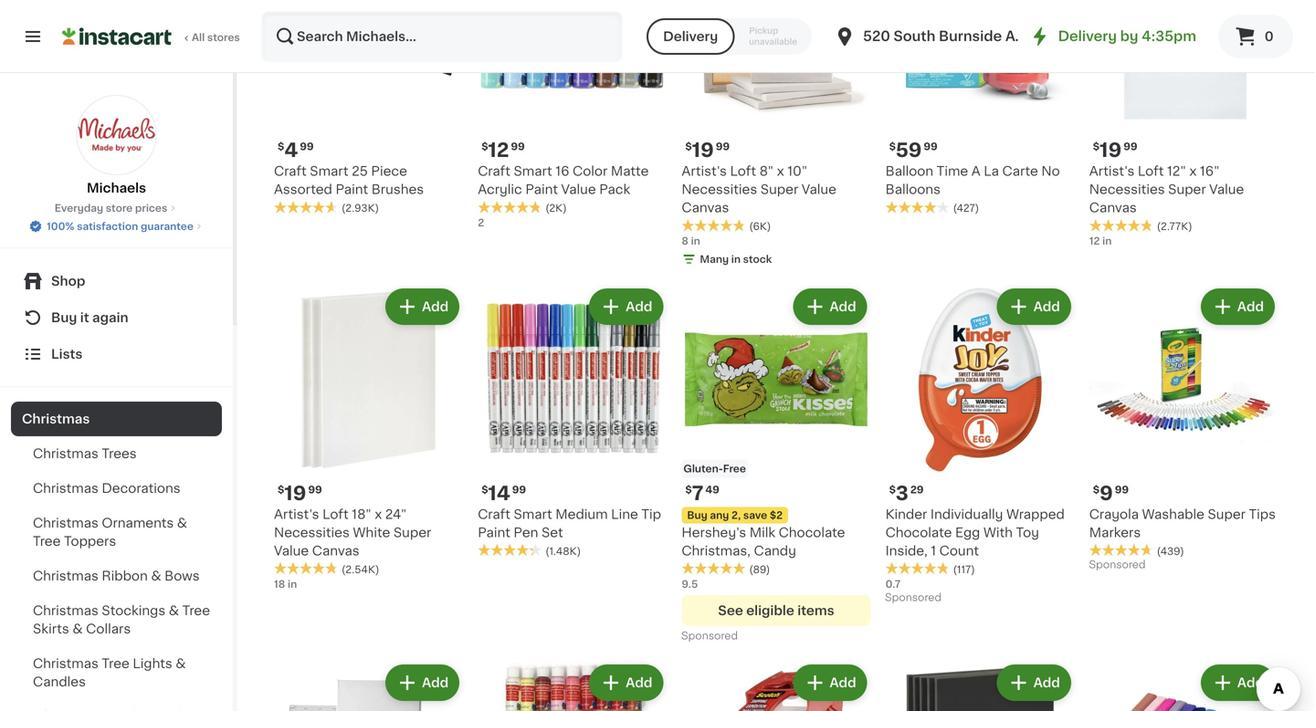Task type: vqa. For each thing, say whether or not it's contained in the screenshot.
the by
yes



Task type: locate. For each thing, give the bounding box(es) containing it.
9
[[1100, 484, 1114, 503]]

12 in
[[1090, 236, 1112, 246]]

1 horizontal spatial artist's
[[682, 165, 727, 178]]

99 right 14
[[512, 485, 526, 495]]

with
[[984, 527, 1013, 539]]

value for 16"
[[1210, 183, 1245, 196]]

craft down 14
[[478, 508, 511, 521]]

$ left 29
[[890, 485, 896, 495]]

19 up "artist's loft 8" x 10" necessities super value canvas"
[[692, 141, 714, 160]]

many
[[700, 255, 729, 265]]

$ inside $ 59 99
[[890, 142, 896, 152]]

smart inside craft smart 25 piece assorted paint brushes
[[310, 165, 349, 178]]

piece
[[371, 165, 407, 178]]

1 horizontal spatial necessities
[[682, 183, 758, 196]]

add
[[422, 301, 449, 314], [626, 301, 653, 314], [830, 301, 857, 314], [1034, 301, 1061, 314], [1238, 301, 1265, 314], [422, 677, 449, 690], [626, 677, 653, 690], [830, 677, 857, 690], [1034, 677, 1061, 690], [1238, 677, 1265, 690]]

artist's loft 12" x 16" necessities super value canvas
[[1090, 165, 1245, 214]]

paint left pen
[[478, 527, 511, 539]]

in right 18
[[288, 580, 297, 590]]

$ inside $ 3 29
[[890, 485, 896, 495]]

99 right 9
[[1116, 485, 1130, 495]]

smart left '16'
[[514, 165, 553, 178]]

add button
[[387, 291, 458, 324], [591, 291, 662, 324], [795, 291, 866, 324], [999, 291, 1070, 324], [1203, 291, 1274, 324], [387, 667, 458, 700], [591, 667, 662, 700], [795, 667, 866, 700], [999, 667, 1070, 700], [1203, 667, 1274, 700]]

0 horizontal spatial necessities
[[274, 527, 350, 539]]

0 horizontal spatial $ 19 99
[[278, 484, 322, 503]]

& right lights
[[176, 658, 186, 671]]

$ 19 99 for artist's loft 18" x 24" necessities white super value canvas
[[278, 484, 322, 503]]

$ up artist's loft 12" x 16" necessities super value canvas
[[1094, 142, 1100, 152]]

$ for artist's loft 8" x 10" necessities super value canvas
[[686, 142, 692, 152]]

christmas down 'toppers' at the left bottom
[[33, 570, 99, 583]]

sponsored badge image down see
[[682, 632, 737, 642]]

tree for christmas ornaments & tree toppers
[[33, 535, 61, 548]]

(1.48k)
[[546, 547, 581, 557]]

x inside "artist's loft 8" x 10" necessities super value canvas"
[[777, 165, 785, 178]]

product group
[[274, 285, 463, 592], [478, 285, 667, 559], [682, 285, 871, 647], [886, 285, 1075, 608], [1090, 285, 1279, 576], [274, 661, 463, 712], [478, 661, 667, 712], [682, 661, 871, 712], [886, 661, 1075, 712], [1090, 661, 1279, 712]]

brushes
[[372, 183, 424, 196]]

99 up artist's loft 12" x 16" necessities super value canvas
[[1124, 142, 1138, 152]]

buy for buy any 2, save $2
[[688, 511, 708, 521]]

white
[[353, 527, 390, 539]]

christmas for christmas tree lights & candles
[[33, 658, 99, 671]]

0 horizontal spatial buy
[[51, 312, 77, 324]]

instacart logo image
[[62, 26, 172, 48]]

29
[[911, 485, 924, 495]]

& for stockings
[[169, 605, 179, 618]]

$ up "artist's loft 8" x 10" necessities super value canvas"
[[686, 142, 692, 152]]

christmas ribbon & bows link
[[11, 559, 222, 594]]

satisfaction
[[77, 222, 138, 232]]

$ inside $ 12 99
[[482, 142, 488, 152]]

0 horizontal spatial x
[[375, 508, 382, 521]]

0 horizontal spatial sponsored badge image
[[682, 632, 737, 642]]

value down color
[[562, 183, 596, 196]]

2 horizontal spatial $ 19 99
[[1094, 141, 1138, 160]]

christmas
[[22, 413, 90, 426], [33, 448, 99, 461], [33, 482, 99, 495], [33, 517, 99, 530], [33, 570, 99, 583], [33, 605, 99, 618], [33, 658, 99, 671]]

eligible
[[747, 605, 795, 618]]

product group containing 3
[[886, 285, 1075, 608]]

10"
[[788, 165, 808, 178]]

None search field
[[261, 11, 623, 62]]

super inside "artist's loft 8" x 10" necessities super value canvas"
[[761, 183, 799, 196]]

& down bows on the left
[[169, 605, 179, 618]]

christmas trees
[[33, 448, 137, 461]]

craft up acrylic
[[478, 165, 511, 178]]

toy
[[1017, 527, 1040, 539]]

in inside product group
[[288, 580, 297, 590]]

$ up craft smart medium line tip paint pen set
[[482, 485, 488, 495]]

wrapped
[[1007, 508, 1065, 521]]

gluten-
[[684, 464, 723, 474]]

& inside christmas ornaments & tree toppers
[[177, 517, 187, 530]]

artist's inside artist's loft 18" x 24" necessities white super value canvas
[[274, 508, 319, 521]]

buy for buy it again
[[51, 312, 77, 324]]

2 horizontal spatial tree
[[182, 605, 210, 618]]

Search field
[[263, 13, 621, 60]]

by
[[1121, 30, 1139, 43]]

value inside "artist's loft 8" x 10" necessities super value canvas"
[[802, 183, 837, 196]]

in down artist's loft 12" x 16" necessities super value canvas
[[1103, 236, 1112, 246]]

super inside artist's loft 18" x 24" necessities white super value canvas
[[394, 527, 432, 539]]

craft down the 4
[[274, 165, 307, 178]]

2 vertical spatial sponsored badge image
[[682, 632, 737, 642]]

burnside
[[939, 30, 1003, 43]]

tree inside christmas stockings & tree skirts & collars
[[182, 605, 210, 618]]

$ for crayola washable super tips markers
[[1094, 485, 1100, 495]]

christmas up christmas trees
[[22, 413, 90, 426]]

1 chocolate from the left
[[779, 527, 846, 539]]

0 horizontal spatial chocolate
[[779, 527, 846, 539]]

$ for buy any 2, save $2
[[686, 485, 692, 495]]

artist's left 8" on the right top of page
[[682, 165, 727, 178]]

sponsored badge image down 0.7
[[886, 593, 941, 604]]

$ 19 99 up artist's loft 12" x 16" necessities super value canvas
[[1094, 141, 1138, 160]]

$ up artist's loft 18" x 24" necessities white super value canvas
[[278, 485, 284, 495]]

loft for 8"
[[731, 165, 757, 178]]

necessities inside "artist's loft 8" x 10" necessities super value canvas"
[[682, 183, 758, 196]]

0 horizontal spatial artist's
[[274, 508, 319, 521]]

line
[[611, 508, 639, 521]]

& left bows on the left
[[151, 570, 161, 583]]

2 chocolate from the left
[[886, 527, 953, 539]]

craft inside craft smart 16 color matte acrylic paint value pack
[[478, 165, 511, 178]]

it
[[80, 312, 89, 324]]

super inside artist's loft 12" x 16" necessities super value canvas
[[1169, 183, 1207, 196]]

paint up (2k)
[[526, 183, 558, 196]]

all
[[192, 32, 205, 42]]

christmas up 'toppers' at the left bottom
[[33, 517, 99, 530]]

0 horizontal spatial loft
[[323, 508, 349, 521]]

1 horizontal spatial delivery
[[1059, 30, 1118, 43]]

24"
[[385, 508, 407, 521]]

$ for craft smart 16 color matte acrylic paint value pack
[[482, 142, 488, 152]]

super down 12"
[[1169, 183, 1207, 196]]

in for artist's loft 12" x 16" necessities super value canvas
[[1103, 236, 1112, 246]]

99 inside $ 4 99
[[300, 142, 314, 152]]

paint for 4
[[336, 183, 368, 196]]

$ up crayola
[[1094, 485, 1100, 495]]

many in stock
[[700, 255, 772, 265]]

0 vertical spatial sponsored badge image
[[1090, 560, 1145, 571]]

x inside artist's loft 12" x 16" necessities super value canvas
[[1190, 165, 1197, 178]]

99 inside $ 59 99
[[924, 142, 938, 152]]

necessities inside artist's loft 12" x 16" necessities super value canvas
[[1090, 183, 1166, 196]]

$ up balloon
[[890, 142, 896, 152]]

2 horizontal spatial necessities
[[1090, 183, 1166, 196]]

christmas inside christmas stockings & tree skirts & collars
[[33, 605, 99, 618]]

value inside artist's loft 12" x 16" necessities super value canvas
[[1210, 183, 1245, 196]]

canvas up 12 in
[[1090, 202, 1137, 214]]

2
[[478, 218, 484, 228]]

& right skirts
[[72, 623, 83, 636]]

x for 10"
[[777, 165, 785, 178]]

99 inside $ 12 99
[[511, 142, 525, 152]]

loft inside artist's loft 18" x 24" necessities white super value canvas
[[323, 508, 349, 521]]

hershey's milk chocolate christmas, candy
[[682, 527, 846, 558]]

delivery for delivery by 4:35pm
[[1059, 30, 1118, 43]]

milk
[[750, 527, 776, 539]]

2 horizontal spatial loft
[[1138, 165, 1165, 178]]

0 horizontal spatial delivery
[[664, 30, 718, 43]]

stock
[[744, 255, 772, 265]]

any
[[710, 511, 729, 521]]

in right 8
[[691, 236, 701, 246]]

christmas for christmas trees
[[33, 448, 99, 461]]

artist's
[[682, 165, 727, 178], [1090, 165, 1135, 178], [274, 508, 319, 521]]

sponsored badge image
[[1090, 560, 1145, 571], [886, 593, 941, 604], [682, 632, 737, 642]]

christmas inside christmas tree lights & candles
[[33, 658, 99, 671]]

smart inside craft smart 16 color matte acrylic paint value pack
[[514, 165, 553, 178]]

canvas up 8 in
[[682, 202, 729, 214]]

99 inside $ 14 99
[[512, 485, 526, 495]]

stores
[[207, 32, 240, 42]]

product group containing 14
[[478, 285, 667, 559]]

1 horizontal spatial buy
[[688, 511, 708, 521]]

value down 10"
[[802, 183, 837, 196]]

sponsored badge image down "markers"
[[1090, 560, 1145, 571]]

(89)
[[750, 565, 771, 575]]

2 horizontal spatial x
[[1190, 165, 1197, 178]]

ornaments
[[102, 517, 174, 530]]

2 horizontal spatial canvas
[[1090, 202, 1137, 214]]

necessities for 12"
[[1090, 183, 1166, 196]]

2 horizontal spatial 19
[[1100, 141, 1122, 160]]

1 horizontal spatial $ 19 99
[[686, 141, 730, 160]]

520 south burnside avenue button
[[834, 11, 1059, 62]]

1 vertical spatial 12
[[1090, 236, 1101, 246]]

christmas up skirts
[[33, 605, 99, 618]]

delivery inside delivery by 4:35pm link
[[1059, 30, 1118, 43]]

99 up artist's loft 18" x 24" necessities white super value canvas
[[308, 485, 322, 495]]

stockings
[[102, 605, 166, 618]]

smart left 25
[[310, 165, 349, 178]]

18"
[[352, 508, 372, 521]]

19 up artist's loft 12" x 16" necessities super value canvas
[[1100, 141, 1122, 160]]

1 horizontal spatial paint
[[478, 527, 511, 539]]

paint inside craft smart 25 piece assorted paint brushes
[[336, 183, 368, 196]]

$ 3 29
[[890, 484, 924, 503]]

99 inside $ 9 99
[[1116, 485, 1130, 495]]

x
[[777, 165, 785, 178], [1190, 165, 1197, 178], [375, 508, 382, 521]]

christmas stockings & tree skirts & collars
[[33, 605, 210, 636]]

1 horizontal spatial tree
[[102, 658, 130, 671]]

1 horizontal spatial canvas
[[682, 202, 729, 214]]

christmas down christmas trees
[[33, 482, 99, 495]]

delivery button
[[647, 18, 735, 55]]

buy
[[51, 312, 77, 324], [688, 511, 708, 521]]

super down 8" on the right top of page
[[761, 183, 799, 196]]

tree left 'toppers' at the left bottom
[[33, 535, 61, 548]]

$ for craft smart medium line tip paint pen set
[[482, 485, 488, 495]]

0 vertical spatial tree
[[33, 535, 61, 548]]

prices
[[135, 203, 167, 213]]

1 horizontal spatial sponsored badge image
[[886, 593, 941, 604]]

artist's right the no
[[1090, 165, 1135, 178]]

necessities up '(6k)'
[[682, 183, 758, 196]]

$ up 'assorted'
[[278, 142, 284, 152]]

99 for artist's loft 8" x 10" necessities super value canvas
[[716, 142, 730, 152]]

necessities
[[682, 183, 758, 196], [1090, 183, 1166, 196], [274, 527, 350, 539]]

0 vertical spatial buy
[[51, 312, 77, 324]]

99 up acrylic
[[511, 142, 525, 152]]

1 vertical spatial tree
[[182, 605, 210, 618]]

sponsored badge image for 3
[[886, 593, 941, 604]]

delivery
[[1059, 30, 1118, 43], [664, 30, 718, 43]]

19 up artist's loft 18" x 24" necessities white super value canvas
[[284, 484, 306, 503]]

christmas left trees
[[33, 448, 99, 461]]

19 for artist's loft 12" x 16" necessities super value canvas
[[1100, 141, 1122, 160]]

time
[[937, 165, 969, 178]]

x right 12"
[[1190, 165, 1197, 178]]

$ 19 99 inside product group
[[278, 484, 322, 503]]

paint
[[336, 183, 368, 196], [526, 183, 558, 196], [478, 527, 511, 539]]

canvas inside artist's loft 12" x 16" necessities super value canvas
[[1090, 202, 1137, 214]]

loft left 8" on the right top of page
[[731, 165, 757, 178]]

chocolate inside kinder individually wrapped chocolate egg with toy inside, 1 count
[[886, 527, 953, 539]]

necessities up 12 in
[[1090, 183, 1166, 196]]

8
[[682, 236, 689, 246]]

2 vertical spatial tree
[[102, 658, 130, 671]]

& right ornaments
[[177, 517, 187, 530]]

artist's left 18"
[[274, 508, 319, 521]]

$ inside $ 7 49
[[686, 485, 692, 495]]

520 south burnside avenue
[[864, 30, 1059, 43]]

2 horizontal spatial sponsored badge image
[[1090, 560, 1145, 571]]

chocolate up inside,
[[886, 527, 953, 539]]

matte
[[611, 165, 649, 178]]

loft
[[731, 165, 757, 178], [1138, 165, 1165, 178], [323, 508, 349, 521]]

product group containing 9
[[1090, 285, 1279, 576]]

$ 19 99 up artist's loft 18" x 24" necessities white super value canvas
[[278, 484, 322, 503]]

buy left it
[[51, 312, 77, 324]]

chocolate
[[779, 527, 846, 539], [886, 527, 953, 539]]

$ 9 99
[[1094, 484, 1130, 503]]

0 horizontal spatial paint
[[336, 183, 368, 196]]

99 up "artist's loft 8" x 10" necessities super value canvas"
[[716, 142, 730, 152]]

(439)
[[1158, 547, 1185, 557]]

tree down bows on the left
[[182, 605, 210, 618]]

1 horizontal spatial loft
[[731, 165, 757, 178]]

$ for artist's loft 18" x 24" necessities white super value canvas
[[278, 485, 284, 495]]

no
[[1042, 165, 1061, 178]]

1 horizontal spatial 19
[[692, 141, 714, 160]]

christmas inside christmas ornaments & tree toppers
[[33, 517, 99, 530]]

loft left 12"
[[1138, 165, 1165, 178]]

1 horizontal spatial chocolate
[[886, 527, 953, 539]]

$ 19 99 for artist's loft 12" x 16" necessities super value canvas
[[1094, 141, 1138, 160]]

0 horizontal spatial canvas
[[312, 545, 360, 558]]

la
[[984, 165, 1000, 178]]

crayola washable super tips markers
[[1090, 508, 1277, 539]]

x right 8" on the right top of page
[[777, 165, 785, 178]]

super left tips
[[1208, 508, 1246, 521]]

paint down 25
[[336, 183, 368, 196]]

crayola
[[1090, 508, 1139, 521]]

in for artist's loft 18" x 24" necessities white super value canvas
[[288, 580, 297, 590]]

99 right the 4
[[300, 142, 314, 152]]

artist's inside artist's loft 12" x 16" necessities super value canvas
[[1090, 165, 1135, 178]]

necessities up 18 in
[[274, 527, 350, 539]]

smart inside craft smart medium line tip paint pen set
[[514, 508, 553, 521]]

$ 4 99
[[278, 141, 314, 160]]

canvas up (2.54k)
[[312, 545, 360, 558]]

all stores link
[[62, 11, 241, 62]]

2 horizontal spatial artist's
[[1090, 165, 1135, 178]]

in left stock
[[732, 255, 741, 265]]

value inside craft smart 16 color matte acrylic paint value pack
[[562, 183, 596, 196]]

smart up pen
[[514, 508, 553, 521]]

craft inside craft smart 25 piece assorted paint brushes
[[274, 165, 307, 178]]

$ inside $ 4 99
[[278, 142, 284, 152]]

canvas inside "artist's loft 8" x 10" necessities super value canvas"
[[682, 202, 729, 214]]

paint inside craft smart medium line tip paint pen set
[[478, 527, 511, 539]]

artist's for artist's loft 8" x 10" necessities super value canvas
[[682, 165, 727, 178]]

value up 18 in
[[274, 545, 309, 558]]

christmas decorations link
[[11, 472, 222, 506]]

12 down artist's loft 12" x 16" necessities super value canvas
[[1090, 236, 1101, 246]]

necessities inside artist's loft 18" x 24" necessities white super value canvas
[[274, 527, 350, 539]]

x inside artist's loft 18" x 24" necessities white super value canvas
[[375, 508, 382, 521]]

artist's inside "artist's loft 8" x 10" necessities super value canvas"
[[682, 165, 727, 178]]

delivery inside delivery button
[[664, 30, 718, 43]]

x for 16"
[[1190, 165, 1197, 178]]

1 horizontal spatial x
[[777, 165, 785, 178]]

tree down collars
[[102, 658, 130, 671]]

avenue
[[1006, 30, 1059, 43]]

x right 18"
[[375, 508, 382, 521]]

$ up acrylic
[[482, 142, 488, 152]]

buy down '7'
[[688, 511, 708, 521]]

12 up acrylic
[[488, 141, 509, 160]]

craft inside craft smart medium line tip paint pen set
[[478, 508, 511, 521]]

super down "24""
[[394, 527, 432, 539]]

1 vertical spatial buy
[[688, 511, 708, 521]]

canvas for artist's loft 12" x 16" necessities super value canvas
[[1090, 202, 1137, 214]]

19 for artist's loft 18" x 24" necessities white super value canvas
[[284, 484, 306, 503]]

0 horizontal spatial tree
[[33, 535, 61, 548]]

loft left 18"
[[323, 508, 349, 521]]

0 horizontal spatial 12
[[488, 141, 509, 160]]

loft inside artist's loft 12" x 16" necessities super value canvas
[[1138, 165, 1165, 178]]

guarantee
[[141, 222, 194, 232]]

value for matte
[[562, 183, 596, 196]]

loft inside "artist's loft 8" x 10" necessities super value canvas"
[[731, 165, 757, 178]]

99 right 59
[[924, 142, 938, 152]]

0 horizontal spatial 19
[[284, 484, 306, 503]]

1 vertical spatial sponsored badge image
[[886, 593, 941, 604]]

tree inside christmas ornaments & tree toppers
[[33, 535, 61, 548]]

2 horizontal spatial paint
[[526, 183, 558, 196]]

christmas up candles
[[33, 658, 99, 671]]

chocolate down $2
[[779, 527, 846, 539]]

$ inside $ 14 99
[[482, 485, 488, 495]]

$ left 49 on the right bottom of page
[[686, 485, 692, 495]]

color
[[573, 165, 608, 178]]

x for 24"
[[375, 508, 382, 521]]

$ inside $ 9 99
[[1094, 485, 1100, 495]]

craft for 14
[[478, 508, 511, 521]]

$ 19 99 up "artist's loft 8" x 10" necessities super value canvas"
[[686, 141, 730, 160]]

value
[[802, 183, 837, 196], [562, 183, 596, 196], [1210, 183, 1245, 196], [274, 545, 309, 558]]

value down 16"
[[1210, 183, 1245, 196]]

$ 19 99
[[686, 141, 730, 160], [1094, 141, 1138, 160], [278, 484, 322, 503]]



Task type: describe. For each thing, give the bounding box(es) containing it.
100% satisfaction guarantee
[[47, 222, 194, 232]]

buy it again link
[[11, 300, 222, 336]]

decorations
[[102, 482, 181, 495]]

christmas for christmas ornaments & tree toppers
[[33, 517, 99, 530]]

3
[[896, 484, 909, 503]]

smart for 4
[[310, 165, 349, 178]]

tips
[[1250, 508, 1277, 521]]

2,
[[732, 511, 741, 521]]

19 for artist's loft 8" x 10" necessities super value canvas
[[692, 141, 714, 160]]

craft for 12
[[478, 165, 511, 178]]

christmas for christmas ribbon & bows
[[33, 570, 99, 583]]

product group containing 7
[[682, 285, 871, 647]]

tree inside christmas tree lights & candles
[[102, 658, 130, 671]]

chocolate inside hershey's milk chocolate christmas, candy
[[779, 527, 846, 539]]

1
[[931, 545, 937, 558]]

0.7
[[886, 580, 901, 590]]

100%
[[47, 222, 74, 232]]

balloon time a la carte no balloons
[[886, 165, 1061, 196]]

craft smart medium line tip paint pen set
[[478, 508, 662, 539]]

9.5
[[682, 580, 698, 590]]

paint for 14
[[478, 527, 511, 539]]

medium
[[556, 508, 608, 521]]

buy any 2, save $2
[[688, 511, 783, 521]]

4:35pm
[[1142, 30, 1197, 43]]

$ for kinder individually wrapped chocolate egg with toy inside, 1 count
[[890, 485, 896, 495]]

super inside crayola washable super tips markers
[[1208, 508, 1246, 521]]

christmas link
[[11, 402, 222, 437]]

59
[[896, 141, 922, 160]]

99 for balloon time a la carte no balloons
[[924, 142, 938, 152]]

michaels
[[87, 182, 146, 195]]

acrylic
[[478, 183, 522, 196]]

99 for craft smart medium line tip paint pen set
[[512, 485, 526, 495]]

michaels logo image
[[76, 95, 157, 175]]

(117)
[[954, 565, 976, 575]]

skirts
[[33, 623, 69, 636]]

necessities for 18"
[[274, 527, 350, 539]]

value inside artist's loft 18" x 24" necessities white super value canvas
[[274, 545, 309, 558]]

christmas tree lights & candles link
[[11, 647, 222, 700]]

lights
[[133, 658, 172, 671]]

& for ribbon
[[151, 570, 161, 583]]

99 for crayola washable super tips markers
[[1116, 485, 1130, 495]]

18 in
[[274, 580, 297, 590]]

& inside christmas tree lights & candles
[[176, 658, 186, 671]]

8 in
[[682, 236, 701, 246]]

count
[[940, 545, 980, 558]]

christmas ornaments & tree toppers link
[[11, 506, 222, 559]]

washable
[[1143, 508, 1205, 521]]

$ for artist's loft 12" x 16" necessities super value canvas
[[1094, 142, 1100, 152]]

assorted
[[274, 183, 333, 196]]

0 vertical spatial 12
[[488, 141, 509, 160]]

16"
[[1201, 165, 1220, 178]]

tip
[[642, 508, 662, 521]]

see eligible items
[[719, 605, 835, 618]]

(2.77k)
[[1158, 222, 1193, 232]]

markers
[[1090, 527, 1142, 539]]

craft for 4
[[274, 165, 307, 178]]

18
[[274, 580, 285, 590]]

christmas for christmas stockings & tree skirts & collars
[[33, 605, 99, 618]]

inside,
[[886, 545, 928, 558]]

520
[[864, 30, 891, 43]]

carte
[[1003, 165, 1039, 178]]

loft for 12"
[[1138, 165, 1165, 178]]

99 for artist's loft 18" x 24" necessities white super value canvas
[[308, 485, 322, 495]]

delivery by 4:35pm link
[[1029, 26, 1197, 48]]

99 for artist's loft 12" x 16" necessities super value canvas
[[1124, 142, 1138, 152]]

sponsored badge image for 9
[[1090, 560, 1145, 571]]

christmas stockings & tree skirts & collars link
[[11, 594, 222, 647]]

christmas,
[[682, 545, 751, 558]]

49
[[706, 485, 720, 495]]

pen
[[514, 527, 539, 539]]

all stores
[[192, 32, 240, 42]]

0 button
[[1219, 15, 1294, 58]]

canvas for artist's loft 8" x 10" necessities super value canvas
[[682, 202, 729, 214]]

value for 10"
[[802, 183, 837, 196]]

artist's for artist's loft 12" x 16" necessities super value canvas
[[1090, 165, 1135, 178]]

bows
[[165, 570, 200, 583]]

0
[[1265, 30, 1274, 43]]

artist's loft 8" x 10" necessities super value canvas
[[682, 165, 837, 214]]

16
[[556, 165, 570, 178]]

25
[[352, 165, 368, 178]]

smart for 12
[[514, 165, 553, 178]]

kinder
[[886, 508, 928, 521]]

1 horizontal spatial 12
[[1090, 236, 1101, 246]]

collars
[[86, 623, 131, 636]]

8"
[[760, 165, 774, 178]]

christmas tree lights & candles
[[33, 658, 186, 689]]

$ 59 99
[[890, 141, 938, 160]]

loft for 18"
[[323, 508, 349, 521]]

(6k)
[[750, 222, 772, 232]]

south
[[894, 30, 936, 43]]

product group containing 19
[[274, 285, 463, 592]]

(427)
[[954, 203, 980, 213]]

items
[[798, 605, 835, 618]]

$ for craft smart 25 piece assorted paint brushes
[[278, 142, 284, 152]]

$ for balloon time a la carte no balloons
[[890, 142, 896, 152]]

a
[[972, 165, 981, 178]]

99 for craft smart 16 color matte acrylic paint value pack
[[511, 142, 525, 152]]

christmas ribbon & bows
[[33, 570, 200, 583]]

necessities for 8"
[[682, 183, 758, 196]]

egg
[[956, 527, 981, 539]]

individually
[[931, 508, 1004, 521]]

toppers
[[64, 535, 116, 548]]

michaels link
[[76, 95, 157, 197]]

& for ornaments
[[177, 517, 187, 530]]

in for artist's loft 8" x 10" necessities super value canvas
[[691, 236, 701, 246]]

shop
[[51, 275, 85, 288]]

trees
[[102, 448, 137, 461]]

tree for christmas stockings & tree skirts & collars
[[182, 605, 210, 618]]

christmas for christmas decorations
[[33, 482, 99, 495]]

14
[[488, 484, 511, 503]]

store
[[106, 203, 133, 213]]

100% satisfaction guarantee button
[[28, 216, 205, 234]]

(2.93k)
[[342, 203, 379, 213]]

ribbon
[[102, 570, 148, 583]]

$ 19 99 for artist's loft 8" x 10" necessities super value canvas
[[686, 141, 730, 160]]

4
[[284, 141, 298, 160]]

delivery for delivery
[[664, 30, 718, 43]]

paint inside craft smart 16 color matte acrylic paint value pack
[[526, 183, 558, 196]]

canvas inside artist's loft 18" x 24" necessities white super value canvas
[[312, 545, 360, 558]]

99 for craft smart 25 piece assorted paint brushes
[[300, 142, 314, 152]]

artist's for artist's loft 18" x 24" necessities white super value canvas
[[274, 508, 319, 521]]

kinder individually wrapped chocolate egg with toy inside, 1 count
[[886, 508, 1065, 558]]

christmas for christmas
[[22, 413, 90, 426]]

everyday store prices
[[55, 203, 167, 213]]

$ 12 99
[[482, 141, 525, 160]]

christmas trees link
[[11, 437, 222, 472]]

7
[[692, 484, 704, 503]]

christmas decorations
[[33, 482, 181, 495]]

everyday store prices link
[[55, 201, 178, 216]]

service type group
[[647, 18, 812, 55]]

smart for 14
[[514, 508, 553, 521]]

christmas ornaments & tree toppers
[[33, 517, 187, 548]]

craft smart 25 piece assorted paint brushes
[[274, 165, 424, 196]]



